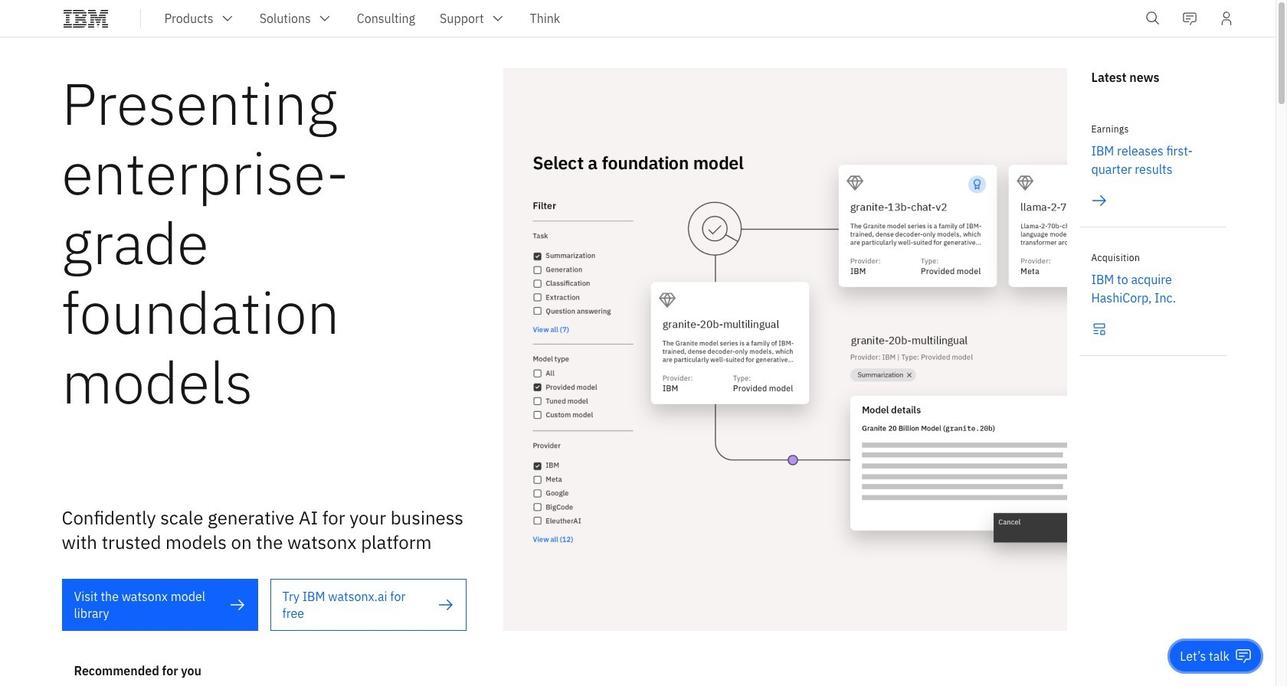 Task type: locate. For each thing, give the bounding box(es) containing it.
let's talk element
[[1180, 648, 1230, 665]]



